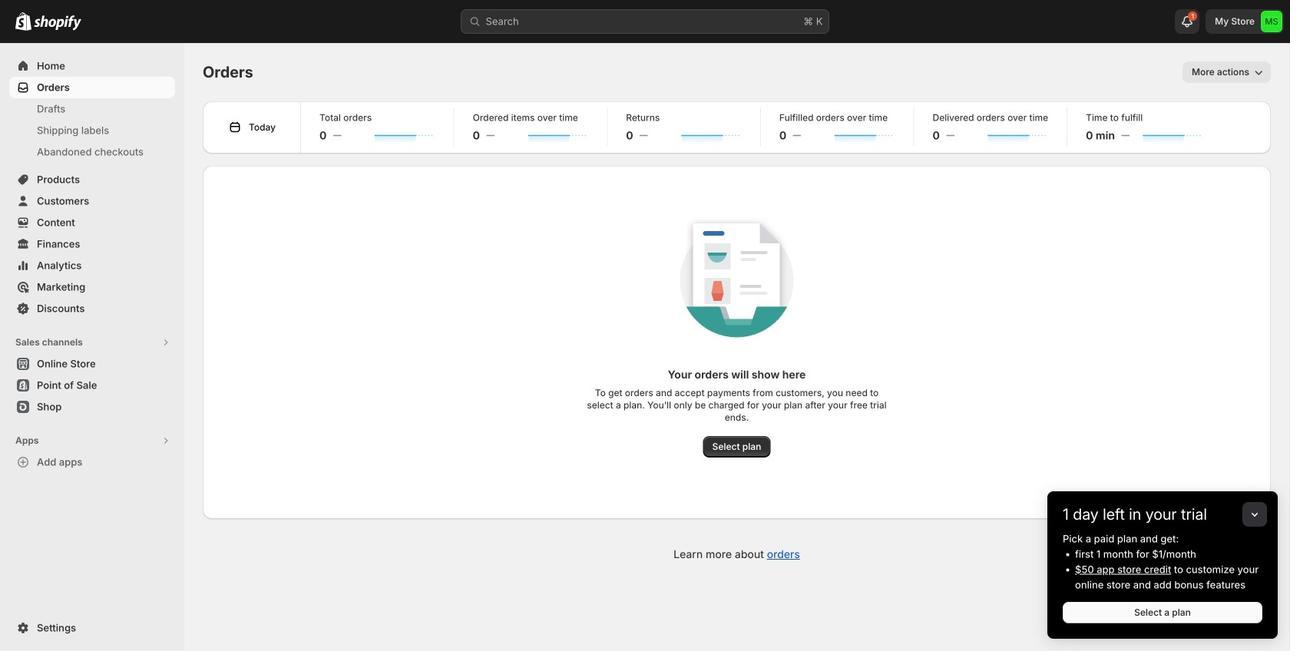 Task type: describe. For each thing, give the bounding box(es) containing it.
1 horizontal spatial shopify image
[[34, 15, 81, 31]]

my store image
[[1261, 11, 1283, 32]]



Task type: vqa. For each thing, say whether or not it's contained in the screenshot.
Shopify image on the left of the page
yes



Task type: locate. For each thing, give the bounding box(es) containing it.
shopify image
[[15, 12, 31, 31], [34, 15, 81, 31]]

0 horizontal spatial shopify image
[[15, 12, 31, 31]]



